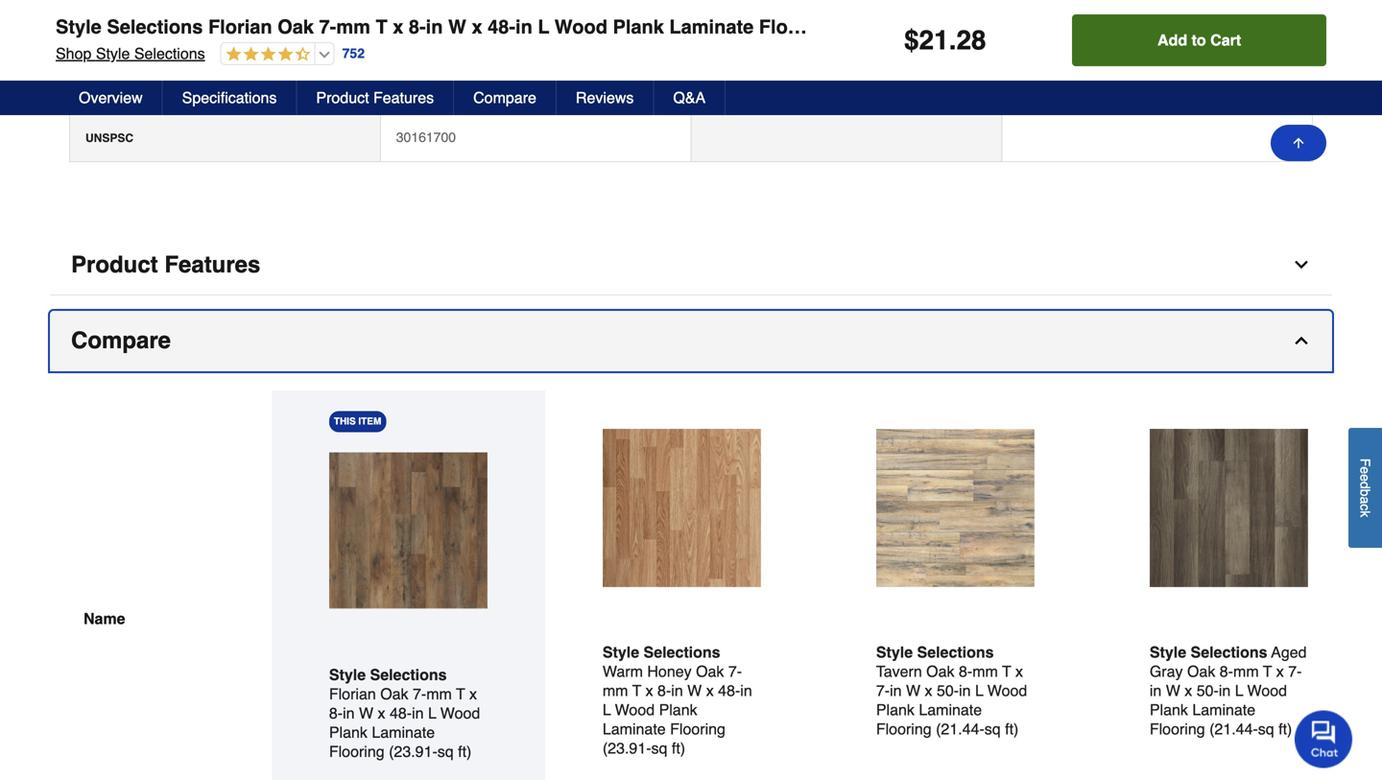 Task type: vqa. For each thing, say whether or not it's contained in the screenshot.
'mm' in the Style Selections Warm Honey Oak 7- mm T x 8-in W x 48-in L Wood Plank Laminate Flooring (23.91-sq ft)
yes



Task type: describe. For each thing, give the bounding box(es) containing it.
0 horizontal spatial compare
[[71, 327, 171, 354]]

style inside style selections tavern oak 8-mm t x 7-in w x 50-in l wood plank laminate flooring (21.44-sq ft)
[[876, 643, 913, 661]]

50- inside style selections tavern oak 8-mm t x 7-in w x 50-in l wood plank laminate flooring (21.44-sq ft)
[[937, 682, 959, 700]]

8- inside style selections warm honey oak 7- mm t x 8-in w x 48-in l wood plank laminate flooring (23.91-sq ft)
[[658, 682, 671, 700]]

plank inside style selections tavern oak 8-mm t x 7-in w x 50-in l wood plank laminate flooring (21.44-sq ft)
[[876, 701, 915, 719]]

8- inside aged gray oak 8-mm t x 7- in w x 50-in l wood plank laminate flooring (21.44-sq ft)
[[1220, 663, 1233, 680]]

t inside aged gray oak 8-mm t x 7- in w x 50-in l wood plank laminate flooring (21.44-sq ft)
[[1263, 663, 1272, 680]]

selections inside style selections tavern oak 8-mm t x 7-in w x 50-in l wood plank laminate flooring (21.44-sq ft)
[[917, 643, 994, 661]]

21
[[919, 25, 949, 56]]

28
[[957, 25, 986, 56]]

miscellaneous
[[112, 85, 204, 100]]

w inside style selections warm honey oak 7- mm t x 8-in w x 48-in l wood plank laminate flooring (23.91-sq ft)
[[687, 682, 702, 700]]

4.4 stars image
[[221, 46, 311, 64]]

l inside aged gray oak 8-mm t x 7- in w x 50-in l wood plank laminate flooring (21.44-sq ft)
[[1235, 682, 1243, 700]]

product features for f e e d b a c k
[[71, 251, 261, 278]]

w inside aged gray oak 8-mm t x 7- in w x 50-in l wood plank laminate flooring (21.44-sq ft)
[[1166, 682, 1181, 700]]

style selections warm honey oak 7- mm t x 8-in w x 48-in l wood plank laminate flooring (23.91-sq ft)
[[603, 643, 752, 757]]

laminate inside style selections tavern oak 8-mm t x 7-in w x 50-in l wood plank laminate flooring (21.44-sq ft)
[[919, 701, 982, 719]]

752
[[342, 46, 365, 61]]

overview
[[79, 89, 143, 107]]

name
[[84, 610, 125, 628]]

(21.44- inside aged gray oak 8-mm t x 7- in w x 50-in l wood plank laminate flooring (21.44-sq ft)
[[1210, 720, 1258, 738]]

1 vertical spatial style selections florian oak 7-mm t x 8-in w x 48-in l wood plank laminate flooring (23.91-sq ft)
[[329, 666, 480, 761]]

(21.44- inside style selections tavern oak 8-mm t x 7-in w x 50-in l wood plank laminate flooring (21.44-sq ft)
[[936, 720, 985, 738]]

product features button for f e e d b a c k
[[50, 235, 1332, 296]]

add
[[1158, 31, 1188, 49]]

florian inside style selections florian oak 7-mm t x 8-in w x 48-in l wood plank laminate flooring (23.91-sq ft)
[[329, 685, 376, 703]]

$
[[904, 25, 919, 56]]

chevron up image
[[1292, 331, 1311, 350]]

shop
[[56, 45, 92, 62]]

l inside style selections tavern oak 8-mm t x 7-in w x 50-in l wood plank laminate flooring (21.44-sq ft)
[[975, 682, 984, 700]]

arrow up image
[[1291, 135, 1306, 151]]

ft) inside style selections warm honey oak 7- mm t x 8-in w x 48-in l wood plank laminate flooring (23.91-sq ft)
[[672, 739, 685, 757]]

features for reviews
[[373, 89, 434, 107]]

oak inside aged gray oak 8-mm t x 7- in w x 50-in l wood plank laminate flooring (21.44-sq ft)
[[1187, 663, 1216, 680]]

.
[[949, 25, 957, 56]]

reviews
[[576, 89, 634, 107]]

b
[[1358, 489, 1373, 497]]

2 e from the top
[[1358, 474, 1373, 482]]

style inside style selections florian oak 7-mm t x 8-in w x 48-in l wood plank laminate flooring (23.91-sq ft)
[[329, 666, 366, 684]]

48- inside style selections warm honey oak 7- mm t x 8-in w x 48-in l wood plank laminate flooring (23.91-sq ft)
[[718, 682, 740, 700]]

ft) inside style selections florian oak 7-mm t x 8-in w x 48-in l wood plank laminate flooring (23.91-sq ft)
[[458, 743, 472, 761]]

style selections
[[1150, 643, 1268, 661]]

ft) inside style selections tavern oak 8-mm t x 7-in w x 50-in l wood plank laminate flooring (21.44-sq ft)
[[1005, 720, 1019, 738]]

style selections aged gray oak 8-mm t x 7-in w x 50-in l wood plank laminate flooring (21.44-sq ft) image
[[1150, 429, 1308, 587]]

style inside style selections warm honey oak 7- mm t x 8-in w x 48-in l wood plank laminate flooring (23.91-sq ft)
[[603, 643, 639, 661]]

shop style selections
[[56, 45, 205, 62]]

specifications button
[[163, 81, 297, 115]]

f
[[1358, 458, 1373, 467]]

style selections warm honey oak 7-mm t x 8-in w x 48-in l wood plank laminate flooring (23.91-sq ft) image
[[603, 429, 761, 587]]

wood inside aged gray oak 8-mm t x 7- in w x 50-in l wood plank laminate flooring (21.44-sq ft)
[[1247, 682, 1287, 700]]

f e e d b a c k
[[1358, 458, 1373, 517]]

k
[[1358, 511, 1373, 517]]

flooring inside aged gray oak 8-mm t x 7- in w x 50-in l wood plank laminate flooring (21.44-sq ft)
[[1150, 720, 1205, 738]]

item
[[358, 416, 381, 427]]

50- inside aged gray oak 8-mm t x 7- in w x 50-in l wood plank laminate flooring (21.44-sq ft)
[[1197, 682, 1219, 700]]

sq inside style selections tavern oak 8-mm t x 7-in w x 50-in l wood plank laminate flooring (21.44-sq ft)
[[985, 720, 1001, 738]]

$ 21 . 28
[[904, 25, 986, 56]]

q&a button
[[654, 81, 726, 115]]

1 vertical spatial compare button
[[50, 311, 1332, 371]]



Task type: locate. For each thing, give the bounding box(es) containing it.
warm
[[603, 663, 643, 680]]

laminate
[[669, 16, 754, 38], [919, 701, 982, 719], [1193, 701, 1256, 719], [603, 720, 666, 738], [372, 724, 435, 741]]

florian
[[208, 16, 272, 38], [329, 685, 376, 703]]

0 horizontal spatial product features
[[71, 251, 261, 278]]

7- inside style selections tavern oak 8-mm t x 7-in w x 50-in l wood plank laminate flooring (21.44-sq ft)
[[876, 682, 890, 700]]

add to cart button
[[1072, 14, 1327, 66]]

0 vertical spatial compare button
[[454, 81, 557, 115]]

q&a
[[673, 89, 706, 107]]

0 horizontal spatial 50-
[[937, 682, 959, 700]]

features for f e e d b a c k
[[164, 251, 261, 278]]

c
[[1358, 504, 1373, 511]]

1 vertical spatial product features
[[71, 251, 261, 278]]

0 horizontal spatial (23.91-
[[389, 743, 438, 761]]

t
[[376, 16, 387, 38], [1002, 663, 1011, 680], [1263, 663, 1272, 680], [632, 682, 642, 700], [456, 685, 465, 703]]

mm inside style selections warm honey oak 7- mm t x 8-in w x 48-in l wood plank laminate flooring (23.91-sq ft)
[[603, 682, 628, 700]]

gray
[[1150, 663, 1183, 680]]

1 vertical spatial compare
[[71, 327, 171, 354]]

add to cart
[[1158, 31, 1241, 49]]

t inside style selections tavern oak 8-mm t x 7-in w x 50-in l wood plank laminate flooring (21.44-sq ft)
[[1002, 663, 1011, 680]]

e
[[1358, 467, 1373, 474], [1358, 474, 1373, 482]]

reviews button
[[557, 81, 654, 115]]

l
[[538, 16, 549, 38], [975, 682, 984, 700], [1235, 682, 1243, 700], [603, 701, 611, 719], [428, 704, 436, 722]]

2 (21.44- from the left
[[1210, 720, 1258, 738]]

product for reviews
[[316, 89, 369, 107]]

1 vertical spatial product features button
[[50, 235, 1332, 296]]

0 vertical spatial product features button
[[297, 81, 454, 115]]

plank
[[613, 16, 664, 38], [659, 701, 697, 719], [876, 701, 915, 719], [1150, 701, 1188, 719], [329, 724, 368, 741]]

product features
[[316, 89, 434, 107], [71, 251, 261, 278]]

1 vertical spatial 48-
[[718, 682, 740, 700]]

mm inside style selections tavern oak 8-mm t x 7-in w x 50-in l wood plank laminate flooring (21.44-sq ft)
[[973, 663, 998, 680]]

laminate inside aged gray oak 8-mm t x 7- in w x 50-in l wood plank laminate flooring (21.44-sq ft)
[[1193, 701, 1256, 719]]

plank inside style selections warm honey oak 7- mm t x 8-in w x 48-in l wood plank laminate flooring (23.91-sq ft)
[[659, 701, 697, 719]]

cart
[[1211, 31, 1241, 49]]

style selections tavern oak 8-mm t x 7-in w x 50-in l wood plank laminate flooring (21.44-sq ft)
[[876, 643, 1027, 738]]

2 50- from the left
[[1197, 682, 1219, 700]]

product features for reviews
[[316, 89, 434, 107]]

product features button
[[297, 81, 454, 115], [50, 235, 1332, 296]]

product for f e e d b a c k
[[71, 251, 158, 278]]

flooring inside style selections florian oak 7-mm t x 8-in w x 48-in l wood plank laminate flooring (23.91-sq ft)
[[329, 743, 385, 761]]

1 horizontal spatial product features
[[316, 89, 434, 107]]

8-
[[409, 16, 426, 38], [959, 663, 973, 680], [1220, 663, 1233, 680], [658, 682, 671, 700], [329, 704, 343, 722]]

oak
[[278, 16, 314, 38], [696, 663, 724, 680], [926, 663, 955, 680], [1187, 663, 1216, 680], [380, 685, 408, 703]]

selections
[[107, 16, 203, 38], [134, 45, 205, 62], [644, 643, 720, 661], [917, 643, 994, 661], [1191, 643, 1268, 661], [370, 666, 447, 684]]

1 50- from the left
[[937, 682, 959, 700]]

flooring inside style selections warm honey oak 7- mm t x 8-in w x 48-in l wood plank laminate flooring (23.91-sq ft)
[[670, 720, 726, 738]]

0 vertical spatial 48-
[[488, 16, 516, 38]]

1 horizontal spatial product
[[316, 89, 369, 107]]

ft) inside aged gray oak 8-mm t x 7- in w x 50-in l wood plank laminate flooring (21.44-sq ft)
[[1279, 720, 1292, 738]]

w inside style selections tavern oak 8-mm t x 7-in w x 50-in l wood plank laminate flooring (21.44-sq ft)
[[906, 682, 921, 700]]

7-
[[319, 16, 336, 38], [728, 663, 742, 680], [1288, 663, 1302, 680], [876, 682, 890, 700], [413, 685, 426, 703]]

to
[[1192, 31, 1206, 49]]

2 horizontal spatial (23.91-
[[841, 16, 902, 38]]

style selections tavern oak 8-mm t x 7-in w x 50-in l wood plank laminate flooring (21.44-sq ft) image
[[876, 429, 1035, 587]]

1 horizontal spatial 48-
[[488, 16, 516, 38]]

1 horizontal spatial features
[[373, 89, 434, 107]]

aged
[[1271, 643, 1307, 661]]

sq inside style selections warm honey oak 7- mm t x 8-in w x 48-in l wood plank laminate flooring (23.91-sq ft)
[[651, 739, 668, 757]]

style selections florian oak 7-mm t x 8-in w x 48-in l wood plank laminate flooring (23.91-sq ft)
[[56, 16, 949, 38], [329, 666, 480, 761]]

0 horizontal spatial features
[[164, 251, 261, 278]]

0 horizontal spatial (21.44-
[[936, 720, 985, 738]]

aged gray oak 8-mm t x 7- in w x 50-in l wood plank laminate flooring (21.44-sq ft)
[[1150, 643, 1307, 738]]

0 horizontal spatial florian
[[208, 16, 272, 38]]

t inside style selections warm honey oak 7- mm t x 8-in w x 48-in l wood plank laminate flooring (23.91-sq ft)
[[632, 682, 642, 700]]

l inside style selections warm honey oak 7- mm t x 8-in w x 48-in l wood plank laminate flooring (23.91-sq ft)
[[603, 701, 611, 719]]

1 horizontal spatial compare
[[473, 89, 537, 107]]

flooring
[[759, 16, 836, 38], [670, 720, 726, 738], [876, 720, 932, 738], [1150, 720, 1205, 738], [329, 743, 385, 761]]

e up 'd'
[[1358, 467, 1373, 474]]

oak inside style selections tavern oak 8-mm t x 7-in w x 50-in l wood plank laminate flooring (21.44-sq ft)
[[926, 663, 955, 680]]

48- inside style selections florian oak 7-mm t x 8-in w x 48-in l wood plank laminate flooring (23.91-sq ft)
[[390, 704, 412, 722]]

this item
[[334, 416, 381, 427]]

oak inside style selections warm honey oak 7- mm t x 8-in w x 48-in l wood plank laminate flooring (23.91-sq ft)
[[696, 663, 724, 680]]

sq inside aged gray oak 8-mm t x 7- in w x 50-in l wood plank laminate flooring (21.44-sq ft)
[[1258, 720, 1274, 738]]

e up b
[[1358, 474, 1373, 482]]

0 horizontal spatial product
[[71, 251, 158, 278]]

0 vertical spatial product features
[[316, 89, 434, 107]]

laminate inside style selections warm honey oak 7- mm t x 8-in w x 48-in l wood plank laminate flooring (23.91-sq ft)
[[603, 720, 666, 738]]

1 e from the top
[[1358, 467, 1373, 474]]

(21.44-
[[936, 720, 985, 738], [1210, 720, 1258, 738]]

mm
[[336, 16, 370, 38], [973, 663, 998, 680], [1233, 663, 1259, 680], [603, 682, 628, 700], [426, 685, 452, 703]]

8- inside style selections tavern oak 8-mm t x 7-in w x 50-in l wood plank laminate flooring (21.44-sq ft)
[[959, 663, 973, 680]]

50-
[[937, 682, 959, 700], [1197, 682, 1219, 700]]

tavern
[[876, 663, 922, 680]]

2 vertical spatial 48-
[[390, 704, 412, 722]]

sq
[[902, 16, 924, 38], [985, 720, 1001, 738], [1258, 720, 1274, 738], [651, 739, 668, 757], [438, 743, 454, 761]]

d
[[1358, 482, 1373, 489]]

x
[[393, 16, 403, 38], [472, 16, 482, 38], [1016, 663, 1023, 680], [1276, 663, 1284, 680], [646, 682, 653, 700], [706, 682, 714, 700], [925, 682, 933, 700], [1185, 682, 1192, 700], [469, 685, 477, 703], [378, 704, 385, 722]]

product
[[316, 89, 369, 107], [71, 251, 158, 278]]

compare button
[[454, 81, 557, 115], [50, 311, 1332, 371]]

7- inside style selections warm honey oak 7- mm t x 8-in w x 48-in l wood plank laminate flooring (23.91-sq ft)
[[728, 663, 742, 680]]

(23.91- inside style selections warm honey oak 7- mm t x 8-in w x 48-in l wood plank laminate flooring (23.91-sq ft)
[[603, 739, 651, 757]]

specifications
[[182, 89, 277, 107]]

30161700
[[396, 129, 456, 145]]

w
[[448, 16, 466, 38], [687, 682, 702, 700], [906, 682, 921, 700], [1166, 682, 1181, 700], [359, 704, 373, 722]]

compare
[[473, 89, 537, 107], [71, 327, 171, 354]]

7- inside aged gray oak 8-mm t x 7- in w x 50-in l wood plank laminate flooring (21.44-sq ft)
[[1288, 663, 1302, 680]]

this
[[334, 416, 356, 427]]

laminate inside style selections florian oak 7-mm t x 8-in w x 48-in l wood plank laminate flooring (23.91-sq ft)
[[372, 724, 435, 741]]

48-
[[488, 16, 516, 38], [718, 682, 740, 700], [390, 704, 412, 722]]

2 horizontal spatial 48-
[[718, 682, 740, 700]]

a
[[1358, 497, 1373, 504]]

0 horizontal spatial 48-
[[390, 704, 412, 722]]

wood inside style selections tavern oak 8-mm t x 7-in w x 50-in l wood plank laminate flooring (21.44-sq ft)
[[988, 682, 1027, 700]]

1 horizontal spatial (21.44-
[[1210, 720, 1258, 738]]

flooring inside style selections tavern oak 8-mm t x 7-in w x 50-in l wood plank laminate flooring (21.44-sq ft)
[[876, 720, 932, 738]]

style selections florian oak 7-mm t x 8-in w x 48-in l wood plank laminate flooring (23.91-sq ft) image
[[329, 452, 487, 610]]

1 horizontal spatial 50-
[[1197, 682, 1219, 700]]

0 vertical spatial compare
[[473, 89, 537, 107]]

mm inside aged gray oak 8-mm t x 7- in w x 50-in l wood plank laminate flooring (21.44-sq ft)
[[1233, 663, 1259, 680]]

honey
[[647, 663, 692, 680]]

chevron down image
[[1292, 255, 1311, 274]]

1 horizontal spatial (23.91-
[[603, 739, 651, 757]]

w inside style selections florian oak 7-mm t x 8-in w x 48-in l wood plank laminate flooring (23.91-sq ft)
[[359, 704, 373, 722]]

1 (21.44- from the left
[[936, 720, 985, 738]]

features
[[373, 89, 434, 107], [164, 251, 261, 278]]

unspsc
[[85, 131, 133, 145]]

0 vertical spatial florian
[[208, 16, 272, 38]]

plank inside aged gray oak 8-mm t x 7- in w x 50-in l wood plank laminate flooring (21.44-sq ft)
[[1150, 701, 1188, 719]]

f e e d b a c k button
[[1349, 428, 1382, 548]]

1 horizontal spatial florian
[[329, 685, 376, 703]]

style
[[56, 16, 102, 38], [96, 45, 130, 62], [603, 643, 639, 661], [876, 643, 913, 661], [1150, 643, 1187, 661], [329, 666, 366, 684]]

0 vertical spatial style selections florian oak 7-mm t x 8-in w x 48-in l wood plank laminate flooring (23.91-sq ft)
[[56, 16, 949, 38]]

chat invite button image
[[1295, 710, 1353, 768]]

in
[[426, 16, 443, 38], [516, 16, 533, 38], [671, 682, 683, 700], [740, 682, 752, 700], [890, 682, 902, 700], [959, 682, 971, 700], [1150, 682, 1162, 700], [1219, 682, 1231, 700], [343, 704, 355, 722], [412, 704, 424, 722]]

wood inside style selections warm honey oak 7- mm t x 8-in w x 48-in l wood plank laminate flooring (23.91-sq ft)
[[615, 701, 655, 719]]

(23.91-
[[841, 16, 902, 38], [603, 739, 651, 757], [389, 743, 438, 761]]

selections inside style selections warm honey oak 7- mm t x 8-in w x 48-in l wood plank laminate flooring (23.91-sq ft)
[[644, 643, 720, 661]]

overview button
[[60, 81, 163, 115]]

sq inside style selections florian oak 7-mm t x 8-in w x 48-in l wood plank laminate flooring (23.91-sq ft)
[[438, 743, 454, 761]]

0 vertical spatial features
[[373, 89, 434, 107]]

ft)
[[930, 16, 949, 38], [1005, 720, 1019, 738], [1279, 720, 1292, 738], [672, 739, 685, 757], [458, 743, 472, 761]]

wood
[[555, 16, 608, 38], [988, 682, 1027, 700], [1247, 682, 1287, 700], [615, 701, 655, 719], [440, 704, 480, 722]]

0 vertical spatial product
[[316, 89, 369, 107]]

1 vertical spatial florian
[[329, 685, 376, 703]]

product features button for reviews
[[297, 81, 454, 115]]

1 vertical spatial product
[[71, 251, 158, 278]]

1 vertical spatial features
[[164, 251, 261, 278]]



